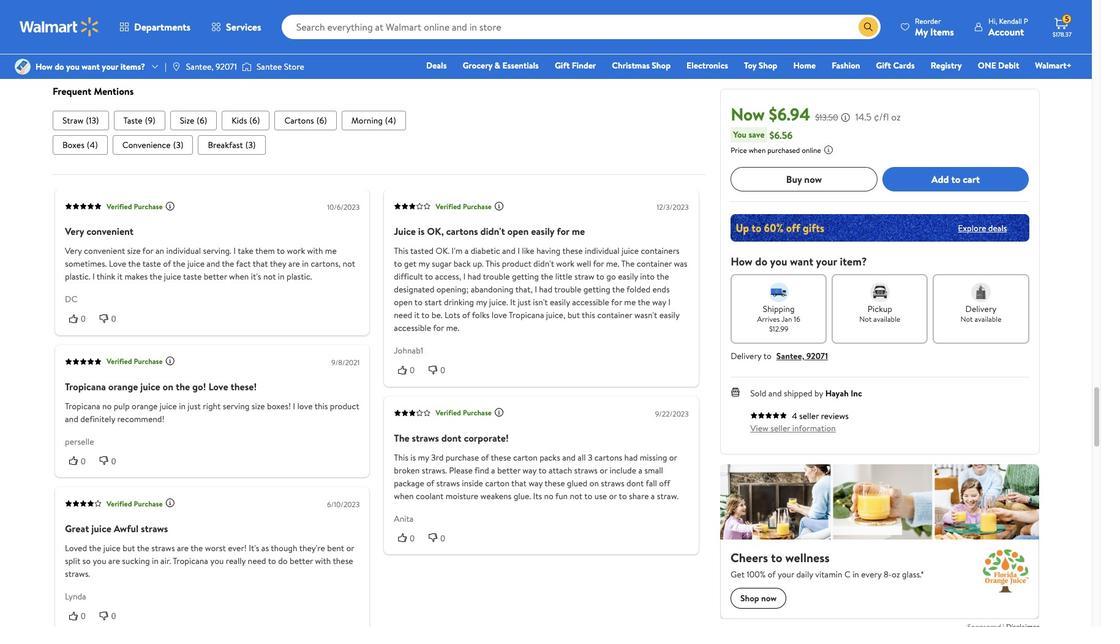 Task type: describe. For each thing, give the bounding box(es) containing it.
0 horizontal spatial are
[[108, 556, 120, 568]]

straws. inside this is my 3rd purchase of these carton packs and all 3 cartons had missing or broken straws. please find a better way to attach straws or include a small package of straws inside carton that way these glued on straws dont fall off when coolant moisture weakens glue. its no fun not to use or to share a straw.
[[422, 465, 447, 477]]

and right 'sold'
[[769, 388, 782, 400]]

0 vertical spatial perselle
[[77, 20, 106, 33]]

0 horizontal spatial santee,
[[186, 61, 214, 73]]

purchase for convenient
[[133, 202, 162, 212]]

breakfast (3)
[[208, 139, 255, 152]]

easily right the wasn't
[[659, 310, 679, 322]]

tropicana inside tropicana no pulp orange juice in just right serving size boxes! i love this product and definitely recommend!
[[65, 401, 100, 413]]

though
[[271, 543, 297, 555]]

with inside loved the juice but the straws are the worst ever! it's as though they're bent or split so you are sucking in air. tropicana you really need to do better with these straws.
[[315, 556, 331, 568]]

straw (13)
[[62, 115, 99, 127]]

a down the fall
[[651, 491, 655, 503]]

1 vertical spatial taste
[[183, 271, 201, 283]]

santee, 92071 button
[[776, 350, 828, 363]]

0 horizontal spatial taste
[[142, 258, 161, 271]]

juice,
[[546, 310, 565, 322]]

0 vertical spatial me.
[[606, 258, 619, 271]]

hayah
[[825, 388, 849, 400]]

is for my
[[410, 452, 416, 464]]

clear search field text image
[[844, 22, 854, 32]]

1 vertical spatial santee,
[[776, 350, 804, 363]]

to down the designated
[[414, 297, 422, 309]]

buy now
[[786, 173, 822, 186]]

had inside this is my 3rd purchase of these carton packs and all 3 cartons had missing or broken straws. please find a better way to attach straws or include a small package of straws inside carton that way these glued on straws dont fall off when coolant moisture weakens glue. its no fun not to use or to share a straw.
[[624, 452, 638, 464]]

Search search field
[[282, 15, 881, 39]]

1 horizontal spatial are
[[177, 543, 188, 555]]

gift for gift cards
[[876, 59, 891, 72]]

or left the include
[[599, 465, 607, 477]]

corporate!
[[464, 432, 509, 445]]

1 horizontal spatial not
[[342, 258, 355, 271]]

verified for straws
[[435, 408, 461, 419]]

back
[[453, 258, 471, 271]]

how for how do you want your items?
[[36, 61, 53, 73]]

reviews
[[821, 410, 849, 423]]

verified for orange
[[106, 357, 132, 367]]

verified purchase for is
[[435, 202, 492, 212]]

12/3/2023
[[657, 203, 689, 213]]

this is my 3rd purchase of these carton packs and all 3 cartons had missing or broken straws. please find a better way to attach straws or include a small package of straws inside carton that way these glued on straws dont fall off when coolant moisture weakens glue. its no fun not to use or to share a straw.
[[394, 452, 678, 503]]

in down they
[[278, 271, 284, 283]]

0 horizontal spatial accessible
[[394, 323, 431, 335]]

for down be.
[[433, 323, 444, 335]]

toy
[[744, 59, 757, 72]]

convenience (3)
[[122, 139, 183, 152]]

to left use
[[584, 491, 592, 503]]

easily up having
[[531, 225, 554, 239]]

for up having
[[557, 225, 569, 239]]

grocery
[[463, 59, 493, 72]]

verified purchase for convenient
[[106, 202, 162, 212]]

1 horizontal spatial had
[[539, 284, 552, 296]]

individual inside this tasted ok. i'm a diabetic and i like having these individual juice containers to get my sugar back up.  this product didn't work well for me.  the container was difficult to access, i had trouble getting the little straw to go easily into the designated opening; abandoning that, i had trouble getting the folded ends open to start drinking my juice.  it just isn't easily accessible for me the way i need it to be.  lots of folks love tropicana juice, but this container wasn't easily accessible for me.
[[585, 245, 619, 258]]

how do you want your items?
[[36, 61, 145, 73]]

convenient for very convenient size for an individual serving.  i take them to work with me sometimes.  love the taste of the juice and the fact that they are in cartons, not plastic.  i think it makes the juice taste better when it's not in plastic.
[[84, 245, 125, 258]]

work inside the 'very convenient size for an individual serving.  i take them to work with me sometimes.  love the taste of the juice and the fact that they are in cartons, not plastic.  i think it makes the juice taste better when it's not in plastic.'
[[287, 245, 305, 258]]

or right use
[[609, 491, 617, 503]]

size (6)
[[180, 115, 207, 127]]

this for the straws dont corporate!
[[394, 452, 408, 464]]

packs
[[539, 452, 560, 464]]

to left the get
[[394, 258, 402, 271]]

loved the juice but the straws are the worst ever! it's as though they're bent or split so you are sucking in air. tropicana you really need to do better with these straws.
[[65, 543, 354, 581]]

1 horizontal spatial accessible
[[572, 297, 609, 309]]

straw.
[[657, 491, 678, 503]]

0 vertical spatial had
[[467, 271, 481, 283]]

10/6/2023
[[327, 203, 359, 213]]

item?
[[840, 254, 867, 269]]

to left go
[[596, 271, 604, 283]]

toy shop link
[[739, 59, 783, 72]]

i down the back
[[463, 271, 465, 283]]

$12.99
[[769, 324, 789, 334]]

use
[[594, 491, 607, 503]]

0 horizontal spatial not
[[263, 271, 276, 283]]

when inside this is my 3rd purchase of these carton packs and all 3 cartons had missing or broken straws. please find a better way to attach straws or include a small package of straws inside carton that way these glued on straws dont fall off when coolant moisture weakens glue. its no fun not to use or to share a straw.
[[394, 491, 413, 503]]

ends
[[652, 284, 670, 296]]

inside
[[462, 478, 483, 490]]

online
[[802, 145, 821, 156]]

straws down please at the bottom left of the page
[[436, 478, 460, 490]]

search icon image
[[864, 22, 873, 32]]

johnab1
[[394, 345, 423, 357]]

i left think
[[92, 271, 94, 283]]

1 vertical spatial perselle
[[65, 436, 94, 448]]

gift cards
[[876, 59, 915, 72]]

to inside the 'very convenient size for an individual serving.  i take them to work with me sometimes.  love the taste of the juice and the fact that they are in cartons, not plastic.  i think it makes the juice taste better when it's not in plastic.'
[[277, 245, 285, 258]]

straws. inside loved the juice but the straws are the worst ever! it's as though they're bent or split so you are sucking in air. tropicana you really need to do better with these straws.
[[65, 569, 90, 581]]

1 horizontal spatial container
[[637, 258, 672, 271]]

i inside tropicana no pulp orange juice in just right serving size boxes! i love this product and definitely recommend!
[[293, 401, 295, 413]]

i left the "take"
[[233, 245, 236, 258]]

fashion
[[832, 59, 860, 72]]

dc
[[65, 294, 77, 306]]

add to cart button
[[882, 167, 1029, 192]]

i left like
[[517, 245, 520, 258]]

way inside this tasted ok. i'm a diabetic and i like having these individual juice containers to get my sugar back up.  this product didn't work well for me.  the container was difficult to access, i had trouble getting the little straw to go easily into the designated opening; abandoning that, i had trouble getting the folded ends open to start drinking my juice.  it just isn't easily accessible for me the way i need it to be.  lots of folks love tropicana juice, but this container wasn't easily accessible for me.
[[652, 297, 666, 309]]

how for how do you want your item?
[[731, 254, 753, 269]]

0 vertical spatial 92071
[[216, 61, 237, 73]]

convenient for very convenient
[[86, 225, 133, 239]]

a right find
[[491, 465, 495, 477]]

to left share
[[619, 491, 627, 503]]

1 vertical spatial way
[[522, 465, 536, 477]]

i down ends
[[668, 297, 670, 309]]

0 vertical spatial my
[[418, 258, 429, 271]]

split
[[65, 556, 80, 568]]

verified for juice
[[106, 499, 132, 510]]

(6) for size (6)
[[196, 115, 207, 127]]

1 vertical spatial this
[[485, 258, 500, 271]]

size inside tropicana no pulp orange juice in just right serving size boxes! i love this product and definitely recommend!
[[251, 401, 265, 413]]

cartons inside this is my 3rd purchase of these carton packs and all 3 cartons had missing or broken straws. please find a better way to attach straws or include a small package of straws inside carton that way these glued on straws dont fall off when coolant moisture weakens glue. its no fun not to use or to share a straw.
[[594, 452, 622, 464]]

5 $178.37
[[1053, 14, 1072, 39]]

tropicana inside loved the juice but the straws are the worst ever! it's as though they're bent or split so you are sucking in air. tropicana you really need to do better with these straws.
[[173, 556, 208, 568]]

1 horizontal spatial open
[[507, 225, 528, 239]]

(6) for kids (6)
[[249, 115, 260, 127]]

juice up "recommend!"
[[140, 380, 160, 394]]

didn't inside this tasted ok. i'm a diabetic and i like having these individual juice containers to get my sugar back up.  this product didn't work well for me.  the container was difficult to access, i had trouble getting the little straw to go easily into the designated opening; abandoning that, i had trouble getting the folded ends open to start drinking my juice.  it just isn't easily accessible for me the way i need it to be.  lots of folks love tropicana juice, but this container wasn't easily accessible for me.
[[533, 258, 554, 271]]

save
[[749, 129, 765, 141]]

of inside the 'very convenient size for an individual serving.  i take them to work with me sometimes.  love the taste of the juice and the fact that they are in cartons, not plastic.  i think it makes the juice taste better when it's not in plastic.'
[[163, 258, 171, 271]]

0 horizontal spatial container
[[597, 310, 632, 322]]

kids (6)
[[231, 115, 260, 127]]

to inside button
[[951, 173, 961, 186]]

6/10/2023
[[327, 500, 359, 510]]

love inside tropicana no pulp orange juice in just right serving size boxes! i love this product and definitely recommend!
[[297, 401, 312, 413]]

designated
[[394, 284, 434, 296]]

not for pickup
[[859, 314, 872, 325]]

buy now button
[[731, 167, 878, 192]]

want for items?
[[82, 61, 100, 73]]

love inside the 'very convenient size for an individual serving.  i take them to work with me sometimes.  love the taste of the juice and the fact that they are in cartons, not plastic.  i think it makes the juice taste better when it's not in plastic.'
[[109, 258, 126, 271]]

legal information image
[[824, 145, 834, 155]]

in inside tropicana no pulp orange juice in just right serving size boxes! i love this product and definitely recommend!
[[179, 401, 185, 413]]

recommend!
[[117, 413, 164, 426]]

0 vertical spatial orange
[[108, 380, 138, 394]]

(13)
[[86, 115, 99, 127]]

me inside this tasted ok. i'm a diabetic and i like having these individual juice containers to get my sugar back up.  this product didn't work well for me.  the container was difficult to access, i had trouble getting the little straw to go easily into the designated opening; abandoning that, i had trouble getting the folded ends open to start drinking my juice.  it just isn't easily accessible for me the way i need it to be.  lots of folks love tropicana juice, but this container wasn't easily accessible for me.
[[624, 297, 636, 309]]

you up "frequent"
[[66, 61, 80, 73]]

hi, kendall p account
[[988, 16, 1028, 38]]

to inside loved the juice but the straws are the worst ever! it's as though they're bent or split so you are sucking in air. tropicana you really need to do better with these straws.
[[268, 556, 276, 568]]

add to cart
[[932, 173, 980, 186]]

the straws dont corporate!
[[394, 432, 509, 445]]

are inside the 'very convenient size for an individual serving.  i take them to work with me sometimes.  love the taste of the juice and the fact that they are in cartons, not plastic.  i think it makes the juice taste better when it's not in plastic.'
[[288, 258, 300, 271]]

to down packs
[[538, 465, 546, 477]]

start
[[424, 297, 442, 309]]

available for delivery
[[975, 314, 1002, 325]]

that inside this is my 3rd purchase of these carton packs and all 3 cartons had missing or broken straws. please find a better way to attach straws or include a small package of straws inside carton that way these glued on straws dont fall off when coolant moisture weakens glue. its no fun not to use or to share a straw.
[[511, 478, 526, 490]]

tropicana inside this tasted ok. i'm a diabetic and i like having these individual juice containers to get my sugar back up.  this product didn't work well for me.  the container was difficult to access, i had trouble getting the little straw to go easily into the designated opening; abandoning that, i had trouble getting the folded ends open to start drinking my juice.  it just isn't easily accessible for me the way i need it to be.  lots of folks love tropicana juice, but this container wasn't easily accessible for me.
[[509, 310, 544, 322]]

list item containing breakfast
[[198, 136, 265, 155]]

but inside this tasted ok. i'm a diabetic and i like having these individual juice containers to get my sugar back up.  this product didn't work well for me.  the container was difficult to access, i had trouble getting the little straw to go easily into the designated opening; abandoning that, i had trouble getting the folded ends open to start drinking my juice.  it just isn't easily accessible for me the way i need it to be.  lots of folks love tropicana juice, but this container wasn't easily accessible for me.
[[567, 310, 580, 322]]

morning
[[351, 115, 382, 127]]

services button
[[201, 12, 272, 42]]

verified purchase for juice
[[106, 499, 162, 510]]

easily up folded
[[618, 271, 638, 283]]

store
[[284, 61, 304, 73]]

up to sixty percent off deals. shop now. image
[[731, 214, 1029, 242]]

items?
[[120, 61, 145, 73]]

glue.
[[513, 491, 531, 503]]

deals
[[988, 222, 1007, 234]]

for down go
[[611, 297, 622, 309]]

list item containing boxes
[[52, 136, 107, 155]]

verified purchase for orange
[[106, 357, 162, 367]]

gift for gift finder
[[555, 59, 570, 72]]

1 horizontal spatial getting
[[583, 284, 610, 296]]

juice right great
[[91, 523, 111, 536]]

attach
[[548, 465, 572, 477]]

0 horizontal spatial getting
[[512, 271, 539, 283]]

intent image for shipping image
[[769, 283, 789, 303]]

account
[[988, 25, 1024, 38]]

a left small
[[638, 465, 642, 477]]

delivery to santee, 92071
[[731, 350, 828, 363]]

verified purchase information image for very convenient
[[165, 202, 175, 211]]

please
[[449, 465, 472, 477]]

them
[[255, 245, 275, 258]]

price
[[731, 145, 747, 156]]

the inside this tasted ok. i'm a diabetic and i like having these individual juice containers to get my sugar back up.  this product didn't work well for me.  the container was difficult to access, i had trouble getting the little straw to go easily into the designated opening; abandoning that, i had trouble getting the folded ends open to start drinking my juice.  it just isn't easily accessible for me the way i need it to be.  lots of folks love tropicana juice, but this container wasn't easily accessible for me.
[[621, 258, 634, 271]]

do for how do you want your items?
[[55, 61, 64, 73]]

very for very convenient
[[65, 225, 84, 239]]

and inside this is my 3rd purchase of these carton packs and all 3 cartons had missing or broken straws. please find a better way to attach straws or include a small package of straws inside carton that way these glued on straws dont fall off when coolant moisture weakens glue. its no fun not to use or to share a straw.
[[562, 452, 575, 464]]

(6) for cartons (6)
[[316, 115, 327, 127]]

2 vertical spatial way
[[528, 478, 542, 490]]

little
[[555, 271, 572, 283]]

0 vertical spatial carton
[[513, 452, 537, 464]]

seller for view
[[771, 423, 790, 435]]

to down $12.99
[[764, 350, 772, 363]]

straws down the include
[[601, 478, 624, 490]]

go
[[606, 271, 616, 283]]

this inside this tasted ok. i'm a diabetic and i like having these individual juice containers to get my sugar back up.  this product didn't work well for me.  the container was difficult to access, i had trouble getting the little straw to go easily into the designated opening; abandoning that, i had trouble getting the folded ends open to start drinking my juice.  it just isn't easily accessible for me the way i need it to be.  lots of folks love tropicana juice, but this container wasn't easily accessible for me.
[[582, 310, 595, 322]]

containers
[[641, 245, 679, 258]]

that,
[[515, 284, 532, 296]]

list item containing taste
[[113, 111, 165, 131]]

ok,
[[427, 225, 444, 239]]

add
[[932, 173, 949, 186]]

not for delivery
[[961, 314, 973, 325]]

services
[[226, 20, 261, 34]]

and inside tropicana no pulp orange juice in just right serving size boxes! i love this product and definitely recommend!
[[65, 413, 78, 426]]

and inside this tasted ok. i'm a diabetic and i like having these individual juice containers to get my sugar back up.  this product didn't work well for me.  the container was difficult to access, i had trouble getting the little straw to go easily into the designated opening; abandoning that, i had trouble getting the folded ends open to start drinking my juice.  it just isn't easily accessible for me the way i need it to be.  lots of folks love tropicana juice, but this container wasn't easily accessible for me.
[[502, 245, 515, 258]]

cart
[[963, 173, 980, 186]]

view seller information
[[750, 423, 836, 435]]

with inside the 'very convenient size for an individual serving.  i take them to work with me sometimes.  love the taste of the juice and the fact that they are in cartons, not plastic.  i think it makes the juice taste better when it's not in plastic.'
[[307, 245, 323, 258]]

ever!
[[228, 543, 246, 555]]

Walmart Site-Wide search field
[[282, 15, 881, 39]]

get
[[404, 258, 416, 271]]

2 horizontal spatial when
[[749, 145, 766, 156]]

juice inside this tasted ok. i'm a diabetic and i like having these individual juice containers to get my sugar back up.  this product didn't work well for me.  the container was difficult to access, i had trouble getting the little straw to go easily into the designated opening; abandoning that, i had trouble getting the folded ends open to start drinking my juice.  it just isn't easily accessible for me the way i need it to be.  lots of folks love tropicana juice, but this container wasn't easily accessible for me.
[[621, 245, 639, 258]]

i'm
[[451, 245, 462, 258]]

boxes (4)
[[62, 139, 97, 152]]

deals
[[426, 59, 447, 72]]

one debit
[[978, 59, 1019, 72]]

you right so
[[92, 556, 106, 568]]

serving
[[222, 401, 249, 413]]

0 vertical spatial cartons
[[446, 225, 478, 239]]

juice down serving.
[[187, 258, 204, 271]]

or right missing at the bottom of the page
[[669, 452, 677, 464]]

tropicana orange juice on the go! love these!
[[65, 380, 256, 394]]

1 horizontal spatial trouble
[[554, 284, 581, 296]]

your for item?
[[816, 254, 837, 269]]

list item containing cartons
[[274, 111, 336, 131]]

0 horizontal spatial on
[[162, 380, 173, 394]]

difficult
[[394, 271, 423, 283]]

juice.
[[489, 297, 508, 309]]

delivery for not
[[966, 303, 997, 315]]

love inside this tasted ok. i'm a diabetic and i like having these individual juice containers to get my sugar back up.  this product didn't work well for me.  the container was difficult to access, i had trouble getting the little straw to go easily into the designated opening; abandoning that, i had trouble getting the folded ends open to start drinking my juice.  it just isn't easily accessible for me the way i need it to be.  lots of folks love tropicana juice, but this container wasn't easily accessible for me.
[[491, 310, 507, 322]]

1 vertical spatial my
[[476, 297, 487, 309]]

0 horizontal spatial the
[[394, 432, 409, 445]]

(4) for morning (4)
[[385, 115, 396, 127]]

juice down an
[[164, 271, 181, 283]]

view seller information link
[[750, 423, 836, 435]]

1 horizontal spatial me
[[572, 225, 585, 239]]

orange inside tropicana no pulp orange juice in just right serving size boxes! i love this product and definitely recommend!
[[131, 401, 157, 413]]

0 horizontal spatial trouble
[[483, 271, 510, 283]]

registry
[[931, 59, 962, 72]]

just inside tropicana no pulp orange juice in just right serving size boxes! i love this product and definitely recommend!
[[187, 401, 201, 413]]

 image for santee store
[[242, 61, 252, 73]]

kendall
[[999, 16, 1022, 26]]

i right that, in the left of the page
[[534, 284, 537, 296]]



Task type: vqa. For each thing, say whether or not it's contained in the screenshot.


Task type: locate. For each thing, give the bounding box(es) containing it.
need inside this tasted ok. i'm a diabetic and i like having these individual juice containers to get my sugar back up.  this product didn't work well for me.  the container was difficult to access, i had trouble getting the little straw to go easily into the designated opening; abandoning that, i had trouble getting the folded ends open to start drinking my juice.  it just isn't easily accessible for me the way i need it to be.  lots of folks love tropicana juice, but this container wasn't easily accessible for me.
[[394, 310, 412, 322]]

1 vertical spatial love
[[208, 380, 228, 394]]

2 individual from the left
[[585, 245, 619, 258]]

available inside 'pickup not available'
[[874, 314, 901, 325]]

straws inside loved the juice but the straws are the worst ever! it's as though they're bent or split so you are sucking in air. tropicana you really need to do better with these straws.
[[151, 543, 175, 555]]

0 horizontal spatial dont
[[441, 432, 461, 445]]

convenient inside the 'very convenient size for an individual serving.  i take them to work with me sometimes.  love the taste of the juice and the fact that they are in cartons, not plastic.  i think it makes the juice taste better when it's not in plastic.'
[[84, 245, 125, 258]]

2 horizontal spatial better
[[497, 465, 520, 477]]

loved
[[65, 543, 87, 555]]

of inside this tasted ok. i'm a diabetic and i like having these individual juice containers to get my sugar back up.  this product didn't work well for me.  the container was difficult to access, i had trouble getting the little straw to go easily into the designated opening; abandoning that, i had trouble getting the folded ends open to start drinking my juice.  it just isn't easily accessible for me the way i need it to be.  lots of folks love tropicana juice, but this container wasn't easily accessible for me.
[[462, 310, 470, 322]]

0 vertical spatial didn't
[[480, 225, 505, 239]]

trouble down little
[[554, 284, 581, 296]]

purchase
[[133, 202, 162, 212], [463, 202, 492, 212], [133, 357, 162, 367], [463, 408, 492, 419], [133, 499, 162, 510]]

verified purchase up juice is ok, cartons didn't open easily for me
[[435, 202, 492, 212]]

your left 'item?'
[[816, 254, 837, 269]]

product down 9/8/2021 at the left
[[330, 401, 359, 413]]

available for pickup
[[874, 314, 901, 325]]

for inside the 'very convenient size for an individual serving.  i take them to work with me sometimes.  love the taste of the juice and the fact that they are in cartons, not plastic.  i think it makes the juice taste better when it's not in plastic.'
[[142, 245, 153, 258]]

this inside this is my 3rd purchase of these carton packs and all 3 cartons had missing or broken straws. please find a better way to attach straws or include a small package of straws inside carton that way these glued on straws dont fall off when coolant moisture weakens glue. its no fun not to use or to share a straw.
[[394, 452, 408, 464]]

0 horizontal spatial (4)
[[87, 139, 97, 152]]

1 vertical spatial this
[[314, 401, 328, 413]]

you down worst
[[210, 556, 223, 568]]

a inside this tasted ok. i'm a diabetic and i like having these individual juice containers to get my sugar back up.  this product didn't work well for me.  the container was difficult to access, i had trouble getting the little straw to go easily into the designated opening; abandoning that, i had trouble getting the folded ends open to start drinking my juice.  it just isn't easily accessible for me the way i need it to be.  lots of folks love tropicana juice, but this container wasn't easily accessible for me.
[[464, 245, 468, 258]]

toy shop
[[744, 59, 778, 72]]

to down as
[[268, 556, 276, 568]]

registry link
[[925, 59, 968, 72]]

2 shop from the left
[[759, 59, 778, 72]]

me inside the 'very convenient size for an individual serving.  i take them to work with me sometimes.  love the taste of the juice and the fact that they are in cartons, not plastic.  i think it makes the juice taste better when it's not in plastic.'
[[325, 245, 336, 258]]

tropicana
[[509, 310, 544, 322], [65, 380, 106, 394], [65, 401, 100, 413], [173, 556, 208, 568]]

1 vertical spatial open
[[394, 297, 412, 309]]

these down attach
[[544, 478, 565, 490]]

1 vertical spatial when
[[229, 271, 249, 283]]

santee store
[[257, 61, 304, 73]]

1 horizontal spatial love
[[208, 380, 228, 394]]

0 horizontal spatial didn't
[[480, 225, 505, 239]]

1 horizontal spatial seller
[[799, 410, 819, 423]]

by
[[815, 388, 823, 400]]

to
[[951, 173, 961, 186], [277, 245, 285, 258], [394, 258, 402, 271], [425, 271, 433, 283], [596, 271, 604, 283], [414, 297, 422, 309], [421, 310, 429, 322], [764, 350, 772, 363], [538, 465, 546, 477], [584, 491, 592, 503], [619, 491, 627, 503], [268, 556, 276, 568]]

debit
[[998, 59, 1019, 72]]

shop for christmas shop
[[652, 59, 671, 72]]

0 horizontal spatial do
[[55, 61, 64, 73]]

1 vertical spatial me
[[325, 245, 336, 258]]

it inside this tasted ok. i'm a diabetic and i like having these individual juice containers to get my sugar back up.  this product didn't work well for me.  the container was difficult to access, i had trouble getting the little straw to go easily into the designated opening; abandoning that, i had trouble getting the folded ends open to start drinking my juice.  it just isn't easily accessible for me the way i need it to be.  lots of folks love tropicana juice, but this container wasn't easily accessible for me.
[[414, 310, 419, 322]]

plastic. down cartons, in the top of the page
[[286, 271, 312, 283]]

straws down all
[[574, 465, 597, 477]]

do down though
[[278, 556, 287, 568]]

very convenient size for an individual serving.  i take them to work with me sometimes.  love the taste of the juice and the fact that they are in cartons, not plastic.  i think it makes the juice taste better when it's not in plastic.
[[65, 245, 355, 283]]

explore
[[958, 222, 986, 234]]

coolant
[[416, 491, 443, 503]]

or
[[669, 452, 677, 464], [599, 465, 607, 477], [609, 491, 617, 503], [346, 543, 354, 555]]

not down glued at the right bottom
[[570, 491, 582, 503]]

2 not from the left
[[961, 314, 973, 325]]

purchase for juice
[[133, 499, 162, 510]]

no inside tropicana no pulp orange juice in just right serving size boxes! i love this product and definitely recommend!
[[102, 401, 111, 413]]

1 very from the top
[[65, 225, 84, 239]]

on inside this is my 3rd purchase of these carton packs and all 3 cartons had missing or broken straws. please find a better way to attach straws or include a small package of straws inside carton that way these glued on straws dont fall off when coolant moisture weakens glue. its no fun not to use or to share a straw.
[[589, 478, 599, 490]]

0 horizontal spatial  image
[[171, 62, 181, 72]]

and inside the 'very convenient size for an individual serving.  i take them to work with me sometimes.  love the taste of the juice and the fact that they are in cartons, not plastic.  i think it makes the juice taste better when it's not in plastic.'
[[206, 258, 220, 271]]

work
[[287, 245, 305, 258], [556, 258, 574, 271]]

these inside loved the juice but the straws are the worst ever! it's as though they're bent or split so you are sucking in air. tropicana you really need to do better with these straws.
[[333, 556, 353, 568]]

shipped
[[784, 388, 813, 400]]

go!
[[192, 380, 206, 394]]

very inside the 'very convenient size for an individual serving.  i take them to work with me sometimes.  love the taste of the juice and the fact that they are in cartons, not plastic.  i think it makes the juice taste better when it's not in plastic.'
[[65, 245, 82, 258]]

gift left the finder
[[555, 59, 570, 72]]

(4) right boxes on the left
[[87, 139, 97, 152]]

are right they
[[288, 258, 300, 271]]

all
[[577, 452, 586, 464]]

2 horizontal spatial (6)
[[316, 115, 327, 127]]

frequent
[[52, 85, 91, 98]]

trouble up abandoning
[[483, 271, 510, 283]]

sometimes.
[[65, 258, 107, 271]]

product
[[502, 258, 531, 271], [330, 401, 359, 413]]

list item containing morning
[[341, 111, 406, 131]]

2 vertical spatial when
[[394, 491, 413, 503]]

now $6.94
[[731, 102, 810, 126]]

this right boxes!
[[314, 401, 328, 413]]

lynda
[[65, 591, 86, 604]]

1 horizontal spatial need
[[394, 310, 412, 322]]

taste
[[123, 115, 142, 127]]

to down the sugar
[[425, 271, 433, 283]]

list
[[52, 111, 706, 131], [52, 136, 706, 155]]

to left be.
[[421, 310, 429, 322]]

folks
[[472, 310, 489, 322]]

verified for is
[[435, 202, 461, 212]]

just right it
[[517, 297, 531, 309]]

christmas
[[612, 59, 650, 72]]

92071 up by in the bottom of the page
[[806, 350, 828, 363]]

juice
[[394, 225, 415, 239]]

1 vertical spatial (4)
[[87, 139, 97, 152]]

better
[[203, 271, 227, 283], [497, 465, 520, 477], [289, 556, 313, 568]]

1 horizontal spatial gift
[[876, 59, 891, 72]]

1 vertical spatial orange
[[131, 401, 157, 413]]

boxes!
[[267, 401, 291, 413]]

gift finder
[[555, 59, 596, 72]]

this for juice is ok, cartons didn't open easily for me
[[394, 245, 408, 258]]

individual inside the 'very convenient size for an individual serving.  i take them to work with me sometimes.  love the taste of the juice and the fact that they are in cartons, not plastic.  i think it makes the juice taste better when it's not in plastic.'
[[166, 245, 201, 258]]

(4) for boxes (4)
[[87, 139, 97, 152]]

information
[[792, 423, 836, 435]]

1 list from the top
[[52, 111, 706, 131]]

verified purchase information image
[[165, 202, 175, 211], [165, 499, 175, 509]]

purchase for orange
[[133, 357, 162, 367]]

0 horizontal spatial when
[[229, 271, 249, 283]]

2 vertical spatial verified purchase information image
[[494, 408, 504, 418]]

(3) for breakfast (3)
[[245, 139, 255, 152]]

one debit link
[[972, 59, 1025, 72]]

that inside the 'very convenient size for an individual serving.  i take them to work with me sometimes.  love the taste of the juice and the fact that they are in cartons, not plastic.  i think it makes the juice taste better when it's not in plastic.'
[[253, 258, 268, 271]]

this inside tropicana no pulp orange juice in just right serving size boxes! i love this product and definitely recommend!
[[314, 401, 328, 413]]

0 horizontal spatial had
[[467, 271, 481, 283]]

well
[[576, 258, 591, 271]]

purchase for straws
[[463, 408, 492, 419]]

2 available from the left
[[975, 314, 1002, 325]]

(3) down kids (6)
[[245, 139, 255, 152]]

0 vertical spatial verified purchase information image
[[494, 202, 504, 211]]

0 vertical spatial me
[[572, 225, 585, 239]]

verified up 'pulp'
[[106, 357, 132, 367]]

0 horizontal spatial plastic.
[[65, 271, 90, 283]]

$178.37
[[1053, 30, 1072, 39]]

price when purchased online
[[731, 145, 821, 156]]

that
[[253, 258, 268, 271], [511, 478, 526, 490]]

3 (6) from the left
[[316, 115, 327, 127]]

0 horizontal spatial carton
[[485, 478, 509, 490]]

0 horizontal spatial seller
[[771, 423, 790, 435]]

$6.56
[[770, 128, 793, 142]]

didn't up the diabetic
[[480, 225, 505, 239]]

2 list from the top
[[52, 136, 706, 155]]

1 plastic. from the left
[[65, 271, 90, 283]]

1 horizontal spatial but
[[567, 310, 580, 322]]

1 vertical spatial want
[[790, 254, 813, 269]]

these down corporate!
[[491, 452, 511, 464]]

these!
[[230, 380, 256, 394]]

shop for toy shop
[[759, 59, 778, 72]]

0 horizontal spatial how
[[36, 61, 53, 73]]

2 verified purchase information image from the top
[[165, 499, 175, 509]]

straws up air.
[[151, 543, 175, 555]]

list item containing convenience
[[112, 136, 193, 155]]

1 vertical spatial is
[[410, 452, 416, 464]]

2 horizontal spatial not
[[570, 491, 582, 503]]

serving.
[[203, 245, 231, 258]]

1 vertical spatial had
[[539, 284, 552, 296]]

morning (4)
[[351, 115, 396, 127]]

size inside the 'very convenient size for an individual serving.  i take them to work with me sometimes.  love the taste of the juice and the fact that they are in cartons, not plastic.  i think it makes the juice taste better when it's not in plastic.'
[[127, 245, 140, 258]]

seller for 4
[[799, 410, 819, 423]]

2 gift from the left
[[876, 59, 891, 72]]

(3) for convenience (3)
[[173, 139, 183, 152]]

0 horizontal spatial cartons
[[446, 225, 478, 239]]

0 horizontal spatial delivery
[[731, 350, 762, 363]]

list item containing kids
[[222, 111, 269, 131]]

9/22/2023
[[655, 409, 689, 420]]

straws right awful
[[141, 523, 168, 536]]

1 vertical spatial carton
[[485, 478, 509, 490]]

2 plastic. from the left
[[286, 271, 312, 283]]

definitely
[[80, 413, 115, 426]]

cartons up i'm
[[446, 225, 478, 239]]

seller down 5 stars out of 5, based on 4 seller reviews element
[[771, 423, 790, 435]]

better inside the 'very convenient size for an individual serving.  i take them to work with me sometimes.  love the taste of the juice and the fact that they are in cartons, not plastic.  i think it makes the juice taste better when it's not in plastic.'
[[203, 271, 227, 283]]

list item containing size
[[170, 111, 217, 131]]

diabetic
[[470, 245, 500, 258]]

list containing boxes
[[52, 136, 706, 155]]

straws. down '3rd'
[[422, 465, 447, 477]]

1 individual from the left
[[166, 245, 201, 258]]

1 horizontal spatial love
[[491, 310, 507, 322]]

carton up weakens
[[485, 478, 509, 490]]

1 vertical spatial but
[[122, 543, 135, 555]]

do inside loved the juice but the straws are the worst ever! it's as though they're bent or split so you are sucking in air. tropicana you really need to do better with these straws.
[[278, 556, 287, 568]]

when inside the 'very convenient size for an individual serving.  i take them to work with me sometimes.  love the taste of the juice and the fact that they are in cartons, not plastic.  i think it makes the juice taste better when it's not in plastic.'
[[229, 271, 249, 283]]

the up 'broken'
[[394, 432, 409, 445]]

14.5
[[855, 110, 872, 124]]

of up coolant
[[426, 478, 434, 490]]

1 vertical spatial me.
[[446, 323, 459, 335]]

way up its
[[528, 478, 542, 490]]

better down they're
[[289, 556, 313, 568]]

0 horizontal spatial want
[[82, 61, 100, 73]]

1 vertical spatial better
[[497, 465, 520, 477]]

getting down straw
[[583, 284, 610, 296]]

delivery down the intent image for delivery on the top right
[[966, 303, 997, 315]]

delivery inside the delivery not available
[[966, 303, 997, 315]]

purchase
[[445, 452, 479, 464]]

but inside loved the juice but the straws are the worst ever! it's as though they're bent or split so you are sucking in air. tropicana you really need to do better with these straws.
[[122, 543, 135, 555]]

(4) right the morning
[[385, 115, 396, 127]]

verified purchase information image up corporate!
[[494, 408, 504, 418]]

2 very from the top
[[65, 245, 82, 258]]

very convenient
[[65, 225, 133, 239]]

juice inside tropicana no pulp orange juice in just right serving size boxes! i love this product and definitely recommend!
[[159, 401, 177, 413]]

1 verified purchase information image from the top
[[165, 202, 175, 211]]

want for item?
[[790, 254, 813, 269]]

verified purchase up very convenient
[[106, 202, 162, 212]]

1 vertical spatial need
[[248, 556, 266, 568]]

0 horizontal spatial me.
[[446, 323, 459, 335]]

1 vertical spatial love
[[297, 401, 312, 413]]

lots
[[444, 310, 460, 322]]

not inside the delivery not available
[[961, 314, 973, 325]]

open inside this tasted ok. i'm a diabetic and i like having these individual juice containers to get my sugar back up.  this product didn't work well for me.  the container was difficult to access, i had trouble getting the little straw to go easily into the designated opening; abandoning that, i had trouble getting the folded ends open to start drinking my juice.  it just isn't easily accessible for me the way i need it to be.  lots of folks love tropicana juice, but this container wasn't easily accessible for me.
[[394, 297, 412, 309]]

its
[[533, 491, 542, 503]]

0 horizontal spatial better
[[203, 271, 227, 283]]

1 horizontal spatial better
[[289, 556, 313, 568]]

(4)
[[385, 115, 396, 127], [87, 139, 97, 152]]

verified purchase information image
[[494, 202, 504, 211], [165, 357, 175, 367], [494, 408, 504, 418]]

0 horizontal spatial love
[[297, 401, 312, 413]]

me. up go
[[606, 258, 619, 271]]

verified purchase information image for didn't
[[494, 202, 504, 211]]

1 horizontal spatial individual
[[585, 245, 619, 258]]

and left definitely
[[65, 413, 78, 426]]

intent image for pickup image
[[870, 283, 890, 303]]

very for very convenient size for an individual serving.  i take them to work with me sometimes.  love the taste of the juice and the fact that they are in cartons, not plastic.  i think it makes the juice taste better when it's not in plastic.
[[65, 245, 82, 258]]

verified up ok, in the left top of the page
[[435, 202, 461, 212]]

1 vertical spatial it
[[414, 310, 419, 322]]

plastic. down sometimes.
[[65, 271, 90, 283]]

gift left cards
[[876, 59, 891, 72]]

verified purchase up the straws dont corporate!
[[435, 408, 492, 419]]

is for ok,
[[418, 225, 424, 239]]

product inside this tasted ok. i'm a diabetic and i like having these individual juice containers to get my sugar back up.  this product didn't work well for me.  the container was difficult to access, i had trouble getting the little straw to go easily into the designated opening; abandoning that, i had trouble getting the folded ends open to start drinking my juice.  it just isn't easily accessible for me the way i need it to be.  lots of folks love tropicana juice, but this container wasn't easily accessible for me.
[[502, 258, 531, 271]]

1 vertical spatial do
[[755, 254, 768, 269]]

work inside this tasted ok. i'm a diabetic and i like having these individual juice containers to get my sugar back up.  this product didn't work well for me.  the container was difficult to access, i had trouble getting the little straw to go easily into the designated opening; abandoning that, i had trouble getting the folded ends open to start drinking my juice.  it just isn't easily accessible for me the way i need it to be.  lots of folks love tropicana juice, but this container wasn't easily accessible for me.
[[556, 258, 574, 271]]

0 vertical spatial taste
[[142, 258, 161, 271]]

1 (6) from the left
[[196, 115, 207, 127]]

1 vertical spatial getting
[[583, 284, 610, 296]]

cartons right 3
[[594, 452, 622, 464]]

isn't
[[533, 297, 548, 309]]

but
[[567, 310, 580, 322], [122, 543, 135, 555]]

0 horizontal spatial (6)
[[196, 115, 207, 127]]

better inside this is my 3rd purchase of these carton packs and all 3 cartons had missing or broken straws. please find a better way to attach straws or include a small package of straws inside carton that way these glued on straws dont fall off when coolant moisture weakens glue. its no fun not to use or to share a straw.
[[497, 465, 520, 477]]

your for items?
[[102, 61, 118, 73]]

0 vertical spatial this
[[394, 245, 408, 258]]

didn't down having
[[533, 258, 554, 271]]

no inside this is my 3rd purchase of these carton packs and all 3 cartons had missing or broken straws. please find a better way to attach straws or include a small package of straws inside carton that way these glued on straws dont fall off when coolant moisture weakens glue. its no fun not to use or to share a straw.
[[544, 491, 553, 503]]

product inside tropicana no pulp orange juice in just right serving size boxes! i love this product and definitely recommend!
[[330, 401, 359, 413]]

0 vertical spatial santee,
[[186, 61, 214, 73]]

delivery up 'sold'
[[731, 350, 762, 363]]

1 vertical spatial accessible
[[394, 323, 431, 335]]

0 vertical spatial convenient
[[86, 225, 133, 239]]

0 horizontal spatial open
[[394, 297, 412, 309]]

walmart image
[[20, 17, 99, 37]]

shop
[[652, 59, 671, 72], [759, 59, 778, 72]]

1 shop from the left
[[652, 59, 671, 72]]

just left right
[[187, 401, 201, 413]]

1 vertical spatial list
[[52, 136, 706, 155]]

2 (6) from the left
[[249, 115, 260, 127]]

love right boxes!
[[297, 401, 312, 413]]

is inside this is my 3rd purchase of these carton packs and all 3 cartons had missing or broken straws. please find a better way to attach straws or include a small package of straws inside carton that way these glued on straws dont fall off when coolant moisture weakens glue. its no fun not to use or to share a straw.
[[410, 452, 416, 464]]

juice down tropicana orange juice on the go! love these!
[[159, 401, 177, 413]]

2 (3) from the left
[[245, 139, 255, 152]]

folded
[[626, 284, 650, 296]]

had
[[467, 271, 481, 283], [539, 284, 552, 296], [624, 452, 638, 464]]

1 (3) from the left
[[173, 139, 183, 152]]

accessible down straw
[[572, 297, 609, 309]]

reorder my items
[[915, 16, 954, 38]]

(9)
[[145, 115, 155, 127]]

pulp
[[113, 401, 129, 413]]

these inside this tasted ok. i'm a diabetic and i like having these individual juice containers to get my sugar back up.  this product didn't work well for me.  the container was difficult to access, i had trouble getting the little straw to go easily into the designated opening; abandoning that, i had trouble getting the folded ends open to start drinking my juice.  it just isn't easily accessible for me the way i need it to be.  lots of folks love tropicana juice, but this container wasn't easily accessible for me.
[[562, 245, 583, 258]]

easily
[[531, 225, 554, 239], [618, 271, 638, 283], [550, 297, 570, 309], [659, 310, 679, 322]]

juice inside loved the juice but the straws are the worst ever! it's as though they're bent or split so you are sucking in air. tropicana you really need to do better with these straws.
[[103, 543, 120, 555]]

of up find
[[481, 452, 489, 464]]

 image
[[15, 59, 31, 75]]

work right them
[[287, 245, 305, 258]]

0 horizontal spatial straws.
[[65, 569, 90, 581]]

verified purchase for straws
[[435, 408, 492, 419]]

individual right an
[[166, 245, 201, 258]]

0 vertical spatial trouble
[[483, 271, 510, 283]]

santee, 92071
[[186, 61, 237, 73]]

on left go!
[[162, 380, 173, 394]]

sucking
[[122, 556, 150, 568]]

cartons (6)
[[284, 115, 327, 127]]

sugar
[[431, 258, 451, 271]]

2 vertical spatial better
[[289, 556, 313, 568]]

seller right 4
[[799, 410, 819, 423]]

list item
[[52, 111, 108, 131], [113, 111, 165, 131], [170, 111, 217, 131], [222, 111, 269, 131], [274, 111, 336, 131], [341, 111, 406, 131], [52, 136, 107, 155], [112, 136, 193, 155], [198, 136, 265, 155]]

departments button
[[109, 12, 201, 42]]

verified for convenient
[[106, 202, 132, 212]]

not inside this is my 3rd purchase of these carton packs and all 3 cartons had missing or broken straws. please find a better way to attach straws or include a small package of straws inside carton that way these glued on straws dont fall off when coolant moisture weakens glue. its no fun not to use or to share a straw.
[[570, 491, 582, 503]]

0 vertical spatial on
[[162, 380, 173, 394]]

intent image for delivery image
[[971, 283, 991, 303]]

shipping arrives jan 16 $12.99
[[757, 303, 800, 334]]

share
[[629, 491, 649, 503]]

 image
[[242, 61, 252, 73], [171, 62, 181, 72]]

drinking
[[444, 297, 474, 309]]

1 vertical spatial trouble
[[554, 284, 581, 296]]

with up cartons, in the top of the page
[[307, 245, 323, 258]]

0 vertical spatial open
[[507, 225, 528, 239]]

of right 'lots'
[[462, 310, 470, 322]]

love right go!
[[208, 380, 228, 394]]

fun
[[555, 491, 568, 503]]

of
[[163, 258, 171, 271], [462, 310, 470, 322], [481, 452, 489, 464], [426, 478, 434, 490]]

2 vertical spatial my
[[418, 452, 429, 464]]

verified up the straws dont corporate!
[[435, 408, 461, 419]]

want left 'item?'
[[790, 254, 813, 269]]

list containing straw
[[52, 111, 706, 131]]

learn more about strikethrough prices image
[[841, 113, 851, 122]]

need inside loved the juice but the straws are the worst ever! it's as though they're bent or split so you are sucking in air. tropicana you really need to do better with these straws.
[[248, 556, 266, 568]]

available inside the delivery not available
[[975, 314, 1002, 325]]

1 vertical spatial just
[[187, 401, 201, 413]]

need
[[394, 310, 412, 322], [248, 556, 266, 568]]

1 horizontal spatial not
[[961, 314, 973, 325]]

just
[[517, 297, 531, 309], [187, 401, 201, 413]]

0 vertical spatial with
[[307, 245, 323, 258]]

0 vertical spatial dont
[[441, 432, 461, 445]]

0 vertical spatial just
[[517, 297, 531, 309]]

just inside this tasted ok. i'm a diabetic and i like having these individual juice containers to get my sugar back up.  this product didn't work well for me.  the container was difficult to access, i had trouble getting the little straw to go easily into the designated opening; abandoning that, i had trouble getting the folded ends open to start drinking my juice.  it just isn't easily accessible for me the way i need it to be.  lots of folks love tropicana juice, but this container wasn't easily accessible for me.
[[517, 297, 531, 309]]

verified purchase information image for great juice awful straws
[[165, 499, 175, 509]]

want up frequent mentions
[[82, 61, 100, 73]]

5 stars out of 5, based on 4 seller reviews element
[[750, 412, 787, 420]]

0 vertical spatial delivery
[[966, 303, 997, 315]]

better inside loved the juice but the straws are the worst ever! it's as though they're bent or split so you are sucking in air. tropicana you really need to do better with these straws.
[[289, 556, 313, 568]]

0 vertical spatial work
[[287, 245, 305, 258]]

items
[[930, 25, 954, 38]]

jan
[[781, 314, 792, 325]]

it inside the 'very convenient size for an individual serving.  i take them to work with me sometimes.  love the taste of the juice and the fact that they are in cartons, not plastic.  i think it makes the juice taste better when it's not in plastic.'
[[117, 271, 122, 283]]

me up well on the top right of page
[[572, 225, 585, 239]]

really
[[226, 556, 245, 568]]

1 not from the left
[[859, 314, 872, 325]]

and left all
[[562, 452, 575, 464]]

or inside loved the juice but the straws are the worst ever! it's as though they're bent or split so you are sucking in air. tropicana you really need to do better with these straws.
[[346, 543, 354, 555]]

purchase up corporate!
[[463, 408, 492, 419]]

0 vertical spatial verified purchase information image
[[165, 202, 175, 211]]

straws up '3rd'
[[412, 432, 439, 445]]

santee
[[257, 61, 282, 73]]

2 horizontal spatial do
[[755, 254, 768, 269]]

0 vertical spatial no
[[102, 401, 111, 413]]

your left items?
[[102, 61, 118, 73]]

my inside this is my 3rd purchase of these carton packs and all 3 cartons had missing or broken straws. please find a better way to attach straws or include a small package of straws inside carton that way these glued on straws dont fall off when coolant moisture weakens glue. its no fun not to use or to share a straw.
[[418, 452, 429, 464]]

1 gift from the left
[[555, 59, 570, 72]]

list item containing straw
[[52, 111, 108, 131]]

 image for santee, 92071
[[171, 62, 181, 72]]

0 vertical spatial straws.
[[422, 465, 447, 477]]

1 available from the left
[[874, 314, 901, 325]]

in down tropicana orange juice on the go! love these!
[[179, 401, 185, 413]]

home
[[793, 59, 816, 72]]

0 vertical spatial when
[[749, 145, 766, 156]]

container down containers
[[637, 258, 672, 271]]

1 horizontal spatial it
[[414, 310, 419, 322]]

perselle
[[77, 20, 106, 33], [65, 436, 94, 448]]

1 horizontal spatial cartons
[[594, 452, 622, 464]]

1 horizontal spatial just
[[517, 297, 531, 309]]

do up shipping
[[755, 254, 768, 269]]

do for how do you want your item?
[[755, 254, 768, 269]]

carton left packs
[[513, 452, 537, 464]]

or right bent
[[346, 543, 354, 555]]

0 horizontal spatial it
[[117, 271, 122, 283]]

in left cartons, in the top of the page
[[302, 258, 308, 271]]

and left like
[[502, 245, 515, 258]]

1 vertical spatial on
[[589, 478, 599, 490]]

1 vertical spatial with
[[315, 556, 331, 568]]

opening;
[[436, 284, 468, 296]]

delivery for to
[[731, 350, 762, 363]]

available
[[874, 314, 901, 325], [975, 314, 1002, 325]]

0 horizontal spatial need
[[248, 556, 266, 568]]

2 horizontal spatial are
[[288, 258, 300, 271]]

not
[[859, 314, 872, 325], [961, 314, 973, 325]]

1 horizontal spatial 92071
[[806, 350, 828, 363]]

purchase for is
[[463, 202, 492, 212]]

1 horizontal spatial how
[[731, 254, 753, 269]]

on up use
[[589, 478, 599, 490]]

they're
[[299, 543, 325, 555]]

juice down great juice awful straws
[[103, 543, 120, 555]]

verified purchase information image for the
[[165, 357, 175, 367]]

purchase up an
[[133, 202, 162, 212]]

p
[[1024, 16, 1028, 26]]

not inside 'pickup not available'
[[859, 314, 872, 325]]

love down juice.
[[491, 310, 507, 322]]

easily up juice,
[[550, 297, 570, 309]]

bent
[[327, 543, 344, 555]]

0 vertical spatial the
[[621, 258, 634, 271]]

tropicana no pulp orange juice in just right serving size boxes! i love this product and definitely recommend!
[[65, 401, 359, 426]]

1 horizontal spatial shop
[[759, 59, 778, 72]]

me up cartons, in the top of the page
[[325, 245, 336, 258]]

view
[[750, 423, 769, 435]]

to up they
[[277, 245, 285, 258]]

container left the wasn't
[[597, 310, 632, 322]]

in inside loved the juice but the straws are the worst ever! it's as though they're bent or split so you are sucking in air. tropicana you really need to do better with these straws.
[[152, 556, 158, 568]]

juice left containers
[[621, 245, 639, 258]]

fact
[[236, 258, 251, 271]]

for right well on the top right of page
[[593, 258, 604, 271]]

me. down 'lots'
[[446, 323, 459, 335]]

when down fact
[[229, 271, 249, 283]]

dont inside this is my 3rd purchase of these carton packs and all 3 cartons had missing or broken straws. please find a better way to attach straws or include a small package of straws inside carton that way these glued on straws dont fall off when coolant moisture weakens glue. its no fun not to use or to share a straw.
[[626, 478, 644, 490]]

you up intent image for shipping
[[770, 254, 787, 269]]



